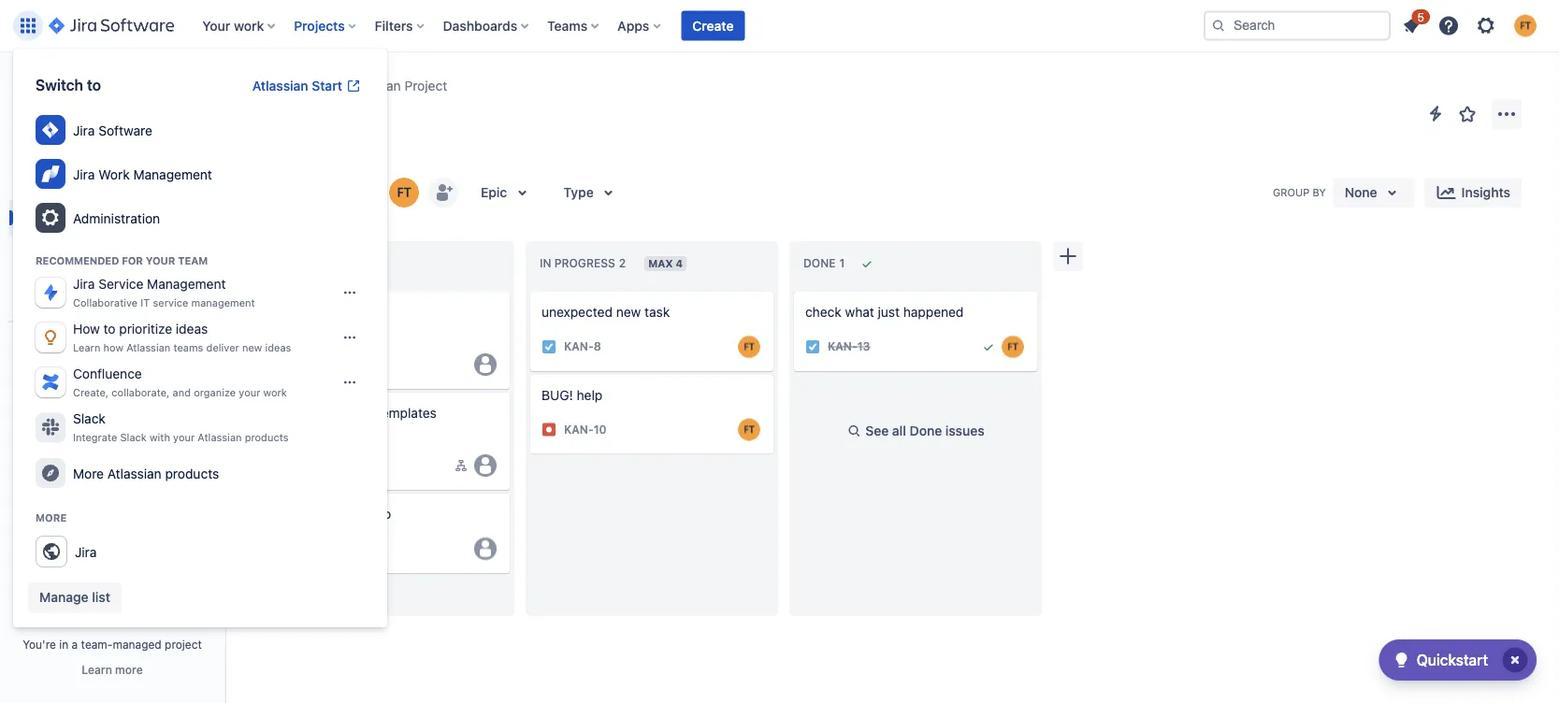 Task type: locate. For each thing, give the bounding box(es) containing it.
management
[[191, 297, 255, 309]]

1 vertical spatial project
[[165, 638, 202, 651]]

work inside confluence create, collaborate, and organize your work
[[263, 387, 287, 399]]

settings image
[[39, 207, 62, 229]]

task image up design
[[278, 357, 293, 372]]

filters
[[375, 18, 413, 33]]

1 vertical spatial learn
[[82, 663, 112, 676]]

atlassian inside how to prioritize ideas learn how atlassian teams deliver new ideas
[[126, 342, 170, 354]]

assignee: funky town image
[[738, 336, 760, 358], [1002, 336, 1024, 358]]

happened
[[903, 304, 964, 320]]

none button
[[1334, 178, 1415, 208]]

unassigned image
[[474, 354, 497, 376], [474, 455, 497, 477], [474, 538, 497, 560]]

0 vertical spatial issue
[[869, 384, 901, 399]]

see all done issues link
[[836, 420, 996, 442]]

create issue image for check what just happened
[[783, 279, 805, 301]]

project up jira software
[[106, 102, 144, 115]]

done element
[[803, 257, 849, 270]]

your right organize
[[239, 387, 260, 399]]

kan- inside "link"
[[564, 423, 594, 436]]

issue up see in the right bottom of the page
[[869, 384, 901, 399]]

create inside primary element
[[692, 18, 734, 33]]

products inside slack integrate slack with your atlassian products
[[245, 432, 289, 444]]

0 horizontal spatial assignee: funky town image
[[738, 336, 760, 358]]

banner containing your work
[[0, 0, 1559, 52]]

to for how
[[103, 321, 116, 337]]

managed
[[113, 638, 162, 651]]

0 vertical spatial your
[[239, 387, 260, 399]]

0 vertical spatial to
[[87, 76, 101, 94]]

planning group
[[9, 141, 224, 242]]

learn inside how to prioritize ideas learn how atlassian teams deliver new ideas
[[73, 342, 100, 354]]

done image
[[981, 339, 996, 354], [981, 339, 996, 354]]

project up jira software
[[129, 82, 174, 98]]

kan- right bug 'image'
[[564, 423, 594, 436]]

learn down how
[[73, 342, 100, 354]]

1 horizontal spatial create issue image
[[783, 279, 805, 301]]

software
[[56, 102, 103, 115], [98, 123, 152, 138]]

kanban
[[356, 78, 401, 94], [78, 82, 126, 98]]

0 vertical spatial project
[[106, 102, 144, 115]]

jira link
[[28, 530, 372, 575]]

1 vertical spatial to
[[103, 321, 116, 337]]

work
[[234, 18, 264, 33], [263, 387, 287, 399]]

new left here
[[278, 506, 303, 522]]

jira for jira work management
[[73, 166, 95, 182]]

project settings
[[57, 461, 152, 476]]

how to prioritize ideas learn how atlassian teams deliver new ideas
[[73, 321, 291, 354]]

1 horizontal spatial task image
[[805, 339, 820, 354]]

projects for projects link
[[262, 78, 311, 94]]

products
[[245, 432, 289, 444], [165, 466, 219, 481]]

1 horizontal spatial to
[[103, 321, 116, 337]]

manage
[[39, 590, 88, 605]]

recommended
[[36, 255, 119, 267]]

learn down team-
[[82, 663, 112, 676]]

1 horizontal spatial ideas
[[265, 342, 291, 354]]

development group
[[9, 256, 224, 319]]

0 vertical spatial ideas
[[176, 321, 208, 337]]

project inside project settings link
[[57, 461, 100, 476]]

project down 'integrate'
[[57, 461, 100, 476]]

new issue here too
[[278, 506, 391, 522]]

kan- down what
[[828, 340, 857, 353]]

more atlassian products
[[73, 466, 219, 481]]

what
[[845, 304, 874, 320]]

1 vertical spatial software
[[98, 123, 152, 138]]

1 horizontal spatial kanban
[[356, 78, 401, 94]]

management down team
[[147, 277, 226, 292]]

confluence
[[73, 366, 142, 382]]

2 vertical spatial unassigned image
[[474, 538, 497, 560]]

done right all on the bottom right of page
[[910, 423, 942, 438]]

more down 'integrate'
[[73, 466, 104, 481]]

1 vertical spatial new
[[242, 342, 262, 354]]

add people image
[[432, 181, 455, 204]]

0 horizontal spatial create
[[692, 18, 734, 33]]

0 horizontal spatial my
[[56, 82, 75, 98]]

team-
[[81, 638, 113, 651]]

my inside my kanban project software project
[[56, 82, 75, 98]]

slack
[[73, 411, 106, 427], [120, 432, 147, 444]]

create button
[[681, 11, 745, 41]]

0 horizontal spatial to
[[87, 76, 101, 94]]

kan- inside 'link'
[[564, 340, 594, 353]]

0 horizontal spatial more
[[36, 512, 67, 524]]

my
[[334, 78, 352, 94], [56, 82, 75, 98]]

add shortcut button
[[7, 411, 217, 448]]

learn
[[73, 342, 100, 354], [82, 663, 112, 676]]

1 horizontal spatial issue
[[869, 384, 901, 399]]

1 vertical spatial your
[[146, 255, 175, 267]]

5
[[1418, 10, 1424, 23]]

to right switch
[[87, 76, 101, 94]]

banner
[[0, 0, 1559, 52]]

star kan board image
[[1456, 103, 1479, 125]]

bug image
[[542, 422, 557, 437]]

slack left with
[[120, 432, 147, 444]]

create issue image down task icon
[[519, 362, 542, 384]]

design frontend templates
[[278, 405, 437, 421]]

group
[[7, 321, 217, 495]]

jira up manage list
[[75, 544, 97, 560]]

insights image
[[1435, 181, 1458, 204]]

jira left work
[[73, 166, 95, 182]]

1 vertical spatial work
[[263, 387, 287, 399]]

atlassian up more atlassian products link
[[198, 432, 242, 444]]

products down slack integrate slack with your atlassian products
[[165, 466, 219, 481]]

jira service management collaborative it service management
[[73, 277, 255, 309]]

0 horizontal spatial task image
[[278, 357, 293, 372]]

0 vertical spatial work
[[234, 18, 264, 33]]

atlassian down 'prioritize'
[[126, 342, 170, 354]]

kanban up jira software
[[78, 82, 126, 98]]

0 of 1 child issues complete image
[[454, 458, 469, 473], [454, 458, 469, 473]]

my inside my kanban project link
[[334, 78, 352, 94]]

create issue
[[824, 384, 901, 399]]

ideas
[[176, 321, 208, 337], [265, 342, 291, 354]]

jira software
[[73, 123, 152, 138]]

group containing project pages
[[7, 321, 217, 495]]

management inside jira service management collaborative it service management
[[147, 277, 226, 292]]

to up how
[[103, 321, 116, 337]]

0 vertical spatial projects
[[294, 18, 345, 33]]

here
[[341, 506, 368, 522]]

0 horizontal spatial ideas
[[176, 321, 208, 337]]

new right deliver
[[242, 342, 262, 354]]

kan-8 link
[[564, 339, 601, 355]]

project down how
[[57, 341, 100, 357]]

1 vertical spatial task image
[[278, 357, 293, 372]]

0 horizontal spatial issue
[[306, 506, 337, 522]]

management
[[133, 166, 212, 182], [147, 277, 226, 292]]

projects inside dropdown button
[[294, 18, 345, 33]]

jira for jira software
[[73, 123, 95, 138]]

see
[[865, 423, 889, 438]]

kan-
[[564, 340, 594, 353], [828, 340, 857, 353], [564, 423, 594, 436]]

1 vertical spatial your
[[173, 432, 195, 444]]

jira software image
[[49, 14, 174, 37], [49, 14, 174, 37]]

1 vertical spatial management
[[147, 277, 226, 292]]

1 horizontal spatial done
[[910, 423, 942, 438]]

your inside confluence create, collaborate, and organize your work
[[239, 387, 260, 399]]

project down filters dropdown button
[[404, 78, 447, 94]]

0 vertical spatial create issue image
[[783, 279, 805, 301]]

products down design
[[245, 432, 289, 444]]

0 horizontal spatial project
[[106, 102, 144, 115]]

0 vertical spatial more
[[73, 466, 104, 481]]

epic button
[[470, 178, 545, 208]]

appswitcher icon image
[[17, 14, 39, 37]]

to
[[87, 76, 101, 94], [103, 321, 116, 337]]

project right managed
[[165, 638, 202, 651]]

1 horizontal spatial assignee: funky town image
[[1002, 336, 1024, 358]]

jira work management
[[73, 166, 212, 182]]

0 vertical spatial slack
[[73, 411, 106, 427]]

1 horizontal spatial more
[[73, 466, 104, 481]]

software down my kanban project software project
[[98, 123, 152, 138]]

jira software link
[[28, 108, 372, 152]]

1 horizontal spatial your
[[202, 18, 230, 33]]

0 vertical spatial software
[[56, 102, 103, 115]]

0 horizontal spatial new
[[242, 342, 262, 354]]

0 horizontal spatial kanban
[[78, 82, 126, 98]]

teams
[[173, 342, 203, 354]]

kan- right task icon
[[564, 340, 594, 353]]

your profile and settings image
[[1514, 14, 1537, 37]]

1 vertical spatial projects
[[262, 78, 311, 94]]

board
[[59, 210, 95, 226]]

done up check
[[803, 257, 836, 270]]

management for service
[[147, 277, 226, 292]]

1 horizontal spatial create
[[824, 384, 865, 399]]

timeline link
[[9, 162, 215, 199]]

1 vertical spatial issue
[[306, 506, 337, 522]]

quickstart
[[1417, 651, 1488, 669]]

0 vertical spatial products
[[245, 432, 289, 444]]

software inside the jira software link
[[98, 123, 152, 138]]

1 horizontal spatial products
[[245, 432, 289, 444]]

1 vertical spatial ideas
[[265, 342, 291, 354]]

create for create
[[692, 18, 734, 33]]

0 horizontal spatial slack
[[73, 411, 106, 427]]

1 horizontal spatial slack
[[120, 432, 147, 444]]

work up projects link
[[234, 18, 264, 33]]

issue inside the create issue button
[[869, 384, 901, 399]]

2 unassigned image from the top
[[474, 455, 497, 477]]

1 horizontal spatial your
[[239, 387, 260, 399]]

your work button
[[197, 11, 283, 41]]

ideas up teams at the left of page
[[176, 321, 208, 337]]

check image
[[1391, 649, 1413, 672]]

administration link
[[28, 196, 372, 240]]

0 vertical spatial your
[[202, 18, 230, 33]]

projects up start
[[294, 18, 345, 33]]

project inside project pages 'link'
[[57, 341, 100, 357]]

templates
[[377, 405, 437, 421]]

project
[[404, 78, 447, 94], [129, 82, 174, 98], [57, 341, 100, 357], [57, 461, 100, 476]]

1 horizontal spatial project
[[165, 638, 202, 651]]

filters button
[[369, 11, 432, 41]]

create
[[692, 18, 734, 33], [824, 384, 865, 399]]

10
[[594, 423, 607, 436]]

with
[[150, 432, 170, 444]]

your
[[202, 18, 230, 33], [146, 255, 175, 267]]

0 vertical spatial learn
[[73, 342, 100, 354]]

see all done issues
[[865, 423, 985, 438]]

0 vertical spatial unassigned image
[[474, 354, 497, 376]]

new
[[616, 304, 641, 320], [242, 342, 262, 354], [278, 506, 303, 522]]

management for work
[[133, 166, 212, 182]]

software down switch to
[[56, 102, 103, 115]]

frontend
[[322, 405, 373, 421]]

task image
[[805, 339, 820, 354], [278, 357, 293, 372]]

help image
[[1438, 14, 1460, 37]]

you're
[[23, 638, 56, 651]]

issues
[[946, 423, 985, 438]]

assignee: funky town image
[[738, 419, 760, 441]]

create issue image up check
[[783, 279, 805, 301]]

0 vertical spatial task image
[[805, 339, 820, 354]]

1 vertical spatial more
[[36, 512, 67, 524]]

create column image
[[1057, 245, 1079, 268]]

slack up 'integrate'
[[73, 411, 106, 427]]

1 vertical spatial slack
[[120, 432, 147, 444]]

kanban right start
[[356, 78, 401, 94]]

atlassian left start
[[252, 78, 308, 94]]

2 assignee: funky town image from the left
[[1002, 336, 1024, 358]]

0 vertical spatial done
[[803, 257, 836, 270]]

management down the jira software link
[[133, 166, 212, 182]]

all
[[892, 423, 906, 438]]

create right apps dropdown button
[[692, 18, 734, 33]]

0 horizontal spatial products
[[165, 466, 219, 481]]

work up design
[[263, 387, 287, 399]]

0 vertical spatial management
[[133, 166, 212, 182]]

how
[[103, 342, 123, 354]]

1 vertical spatial create issue image
[[519, 362, 542, 384]]

integrate
[[73, 432, 117, 444]]

bug!
[[542, 388, 573, 403]]

jira down recommended
[[73, 277, 95, 292]]

quickstart button
[[1379, 640, 1537, 681]]

ideas right deliver
[[265, 342, 291, 354]]

2 horizontal spatial new
[[616, 304, 641, 320]]

create issue image for bug! help
[[519, 362, 542, 384]]

jira up planning
[[73, 123, 95, 138]]

project pages link
[[7, 328, 217, 370]]

development
[[25, 257, 105, 269]]

issue left here
[[306, 506, 337, 522]]

your inside dropdown button
[[202, 18, 230, 33]]

your right with
[[173, 432, 195, 444]]

create down kan-13 link
[[824, 384, 865, 399]]

to inside how to prioritize ideas learn how atlassian teams deliver new ideas
[[103, 321, 116, 337]]

jira inside jira service management collaborative it service management
[[73, 277, 95, 292]]

1 horizontal spatial new
[[278, 506, 303, 522]]

more for more atlassian products
[[73, 466, 104, 481]]

0 vertical spatial new
[[616, 304, 641, 320]]

1 vertical spatial unassigned image
[[474, 455, 497, 477]]

1 horizontal spatial my
[[334, 78, 352, 94]]

unexpected new task
[[542, 304, 670, 320]]

issue for new
[[306, 506, 337, 522]]

settings
[[103, 461, 152, 476]]

;)
[[57, 382, 66, 398]]

kanban inside my kanban project software project
[[78, 82, 126, 98]]

your inside slack integrate slack with your atlassian products
[[173, 432, 195, 444]]

1 vertical spatial create
[[824, 384, 865, 399]]

0 horizontal spatial your
[[173, 432, 195, 444]]

0 vertical spatial create
[[692, 18, 734, 33]]

projects left start
[[262, 78, 311, 94]]

deliver
[[206, 342, 239, 354]]

create issue image
[[783, 279, 805, 301], [519, 362, 542, 384]]

more down project settings
[[36, 512, 67, 524]]

dismiss quickstart image
[[1500, 645, 1530, 675]]

jira
[[73, 123, 95, 138], [73, 166, 95, 182], [73, 277, 95, 292], [75, 544, 97, 560]]

start
[[312, 78, 342, 94]]

0 horizontal spatial create issue image
[[519, 362, 542, 384]]

new left task
[[616, 304, 641, 320]]

task image left kan-13 link
[[805, 339, 820, 354]]

service
[[98, 277, 143, 292]]



Task type: vqa. For each thing, say whether or not it's contained in the screenshot.
top Issue types
no



Task type: describe. For each thing, give the bounding box(es) containing it.
4
[[676, 258, 683, 270]]

work
[[98, 166, 130, 182]]

progress
[[554, 257, 615, 270]]

manage list
[[39, 590, 110, 605]]

jira service management options menu image
[[342, 285, 357, 300]]

my kanban project link
[[334, 75, 447, 97]]

recommended for your team
[[36, 255, 208, 267]]

prioritize
[[119, 321, 172, 337]]

0 horizontal spatial done
[[803, 257, 836, 270]]

more atlassian products link
[[28, 452, 372, 496]]

code
[[59, 287, 91, 302]]

jira for jira service management collaborative it service management
[[73, 277, 95, 292]]

a
[[72, 638, 78, 651]]

epic
[[481, 185, 507, 200]]

add shortcut
[[57, 422, 135, 437]]

project inside my kanban project software project
[[106, 102, 144, 115]]

atlassian inside slack integrate slack with your atlassian products
[[198, 432, 242, 444]]

more for more
[[36, 512, 67, 524]]

notifications image
[[1400, 14, 1423, 37]]

to for switch
[[87, 76, 101, 94]]

in
[[59, 638, 69, 651]]

project inside my kanban project software project
[[129, 82, 174, 98]]

list
[[92, 590, 110, 605]]

type
[[563, 185, 594, 200]]

funky town image
[[389, 178, 419, 208]]

and
[[173, 387, 191, 399]]

collaborate,
[[112, 387, 170, 399]]

dashboards
[[443, 18, 517, 33]]

apps button
[[612, 11, 668, 41]]

projects link
[[262, 75, 311, 97]]

search image
[[1211, 18, 1226, 33]]

switch to
[[36, 76, 101, 94]]

teams button
[[542, 11, 606, 41]]

kan- for unexpected
[[564, 340, 594, 353]]

confluence create, collaborate, and organize your work
[[73, 366, 287, 399]]

work inside dropdown button
[[234, 18, 264, 33]]

manage list link
[[28, 583, 122, 613]]

team
[[178, 255, 208, 267]]

primary element
[[11, 0, 1204, 52]]

task image
[[542, 339, 557, 354]]

project inside my kanban project link
[[404, 78, 447, 94]]

my kanban project software project
[[56, 82, 174, 115]]

kan-8
[[564, 340, 601, 353]]

apps
[[617, 18, 649, 33]]

collaborative
[[73, 297, 138, 309]]

design
[[278, 405, 318, 421]]

2 vertical spatial new
[[278, 506, 303, 522]]

create issue button
[[794, 375, 1037, 409]]

check what just happened
[[805, 304, 964, 320]]

planning image
[[3, 138, 25, 160]]

how
[[73, 321, 100, 337]]

for
[[122, 255, 143, 267]]

more
[[115, 663, 143, 676]]

kanban for my kanban project
[[356, 78, 401, 94]]

learn more button
[[82, 662, 143, 677]]

settings image
[[1475, 14, 1497, 37]]

1 vertical spatial products
[[165, 466, 219, 481]]

projects for the projects dropdown button
[[294, 18, 345, 33]]

projects button
[[288, 11, 364, 41]]

my for my kanban project software project
[[56, 82, 75, 98]]

it
[[141, 297, 150, 309]]

project settings link
[[7, 448, 217, 489]]

kan- for check
[[828, 340, 857, 353]]

atlassian down with
[[107, 466, 162, 481]]

kan- for bug!
[[564, 423, 594, 436]]

3 unassigned image from the top
[[474, 538, 497, 560]]

jira work management link
[[28, 152, 372, 196]]

type button
[[552, 178, 631, 208]]

kanban for my kanban project software project
[[78, 82, 126, 98]]

kan-10
[[564, 423, 607, 436]]

automations menu button icon image
[[1424, 102, 1447, 125]]

just
[[878, 304, 900, 320]]

task
[[645, 304, 670, 320]]

create for create issue
[[824, 384, 865, 399]]

check
[[805, 304, 842, 320]]

project pages
[[57, 341, 140, 357]]

kan-13 link
[[828, 339, 870, 355]]

8
[[594, 340, 601, 353]]

pages
[[103, 341, 140, 357]]

issue for create
[[869, 384, 901, 399]]

shortcut
[[85, 422, 135, 437]]

your work
[[202, 18, 264, 33]]

Search field
[[1204, 11, 1391, 41]]

0 horizontal spatial your
[[146, 255, 175, 267]]

more image
[[1496, 103, 1518, 125]]

my for my kanban project
[[334, 78, 352, 94]]

how to prioritize ideas options menu image
[[342, 330, 357, 345]]

kan-13
[[828, 340, 870, 353]]

in
[[540, 257, 551, 270]]

1 unassigned image from the top
[[474, 354, 497, 376]]

dashboards button
[[437, 11, 536, 41]]

in progress element
[[540, 257, 630, 270]]

jira for jira
[[75, 544, 97, 560]]

software inside my kanban project software project
[[56, 102, 103, 115]]

timeline
[[59, 173, 110, 188]]

slack integrate slack with your atlassian products
[[73, 411, 289, 444]]

in progress
[[540, 257, 615, 270]]

group
[[1273, 186, 1310, 198]]

administration
[[73, 210, 160, 226]]

kan-10 link
[[564, 422, 607, 438]]

code link
[[9, 276, 215, 314]]

learn inside button
[[82, 663, 112, 676]]

new inside how to prioritize ideas learn how atlassian teams deliver new ideas
[[242, 342, 262, 354]]

planning
[[25, 143, 81, 155]]

1 vertical spatial done
[[910, 423, 942, 438]]

1 assignee: funky town image from the left
[[738, 336, 760, 358]]

you're in a team-managed project
[[23, 638, 202, 651]]

insights
[[1462, 185, 1511, 200]]

teams
[[547, 18, 588, 33]]

create issue image
[[519, 279, 542, 301]]

add
[[57, 422, 81, 437]]

confluence options menu image
[[342, 375, 357, 390]]

development image
[[3, 252, 25, 274]]

service
[[153, 297, 188, 309]]



